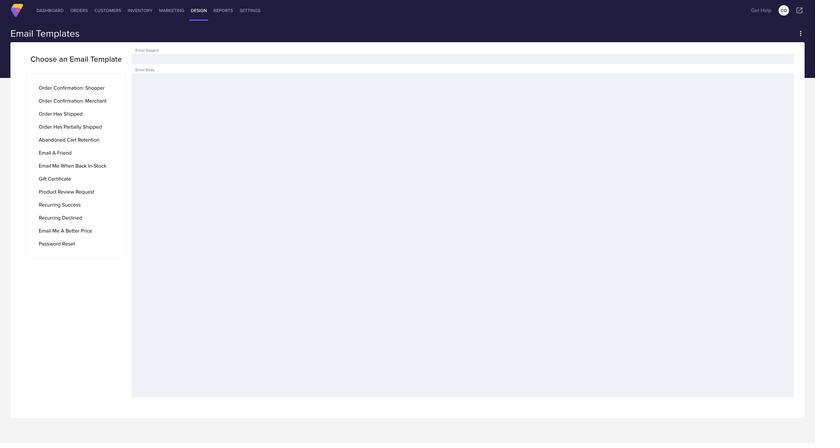 Task type: describe. For each thing, give the bounding box(es) containing it.
customers
[[94, 7, 121, 14]]

product review request button
[[35, 187, 117, 197]]

email for email me a better price
[[39, 227, 51, 235]]

email for email templates
[[10, 26, 33, 40]]

shipped inside "button"
[[64, 110, 83, 118]]

email subject
[[135, 47, 159, 53]]

Email Body text field
[[131, 73, 794, 398]]

email a friend button
[[35, 148, 117, 158]]

confirmation: for merchant
[[53, 97, 84, 105]]

merchant
[[85, 97, 107, 105]]

order confirmation: merchant button
[[35, 96, 117, 106]]

success
[[62, 201, 81, 209]]

me for a
[[52, 227, 59, 235]]

email me when back in-stock button
[[35, 161, 117, 171]]

review
[[58, 188, 74, 196]]

get help link
[[749, 4, 773, 17]]

recurring success
[[39, 201, 81, 209]]

recurring declined
[[39, 214, 82, 222]]

order has shipped
[[39, 110, 83, 118]]

email templates
[[10, 26, 80, 40]]

gift certificate button
[[35, 174, 117, 184]]

better
[[66, 227, 79, 235]]

order for order confirmation: merchant
[[39, 97, 52, 105]]

help
[[761, 7, 771, 14]]

choose an email template
[[30, 53, 122, 65]]

order has partially shipped button
[[35, 122, 117, 132]]

email me when back in-stock
[[39, 162, 106, 170]]

when
[[61, 162, 74, 170]]

subject
[[146, 47, 159, 53]]

abandoned cart retention button
[[35, 135, 117, 145]]

order for order has shipped
[[39, 110, 52, 118]]

get help
[[751, 7, 771, 14]]

co
[[781, 7, 787, 14]]

dashboard link
[[35, 0, 65, 21]]

password reset
[[39, 240, 75, 248]]

settings button
[[238, 0, 262, 21]]

abandoned
[[39, 136, 66, 144]]

shopper
[[85, 84, 105, 92]]

recurring success button
[[35, 200, 117, 210]]

settings
[[240, 7, 261, 14]]

a inside button
[[61, 227, 64, 235]]

request
[[76, 188, 94, 196]]

order has partially shipped
[[39, 123, 102, 131]]

marketing button
[[158, 0, 186, 21]]

dashboard image
[[10, 4, 23, 17]]

email for email a friend
[[39, 149, 51, 157]]

Email Subject text field
[[131, 54, 794, 64]]

order confirmation: shopper button
[[35, 83, 117, 93]]

templates
[[36, 26, 80, 40]]

get
[[751, 7, 759, 14]]

email for email me when back in-stock
[[39, 162, 51, 170]]

shipped inside button
[[83, 123, 102, 131]]

dashboard
[[36, 7, 64, 14]]



Task type: locate. For each thing, give the bounding box(es) containing it.
has for shipped
[[53, 110, 62, 118]]

gift certificate
[[39, 175, 71, 183]]

a inside 'button'
[[52, 149, 56, 157]]

email down volusion-logo link
[[10, 26, 33, 40]]

declined
[[62, 214, 82, 222]]

email for email body
[[135, 67, 145, 72]]

has inside button
[[53, 123, 62, 131]]

email up password
[[39, 227, 51, 235]]

password
[[39, 240, 61, 248]]

co link
[[779, 5, 789, 16]]

inventory button
[[126, 0, 154, 21]]

order for order confirmation: shopper
[[39, 84, 52, 92]]

email up gift
[[39, 162, 51, 170]]

has down order has shipped
[[53, 123, 62, 131]]

1 me from the top
[[52, 162, 59, 170]]

abandoned cart retention
[[39, 136, 100, 144]]

a left friend
[[52, 149, 56, 157]]

back
[[75, 162, 87, 170]]

email
[[10, 26, 33, 40], [135, 47, 145, 53], [70, 53, 88, 65], [135, 67, 145, 72], [39, 149, 51, 157], [39, 162, 51, 170], [39, 227, 51, 235]]

1 horizontal spatial a
[[61, 227, 64, 235]]

order has shipped button
[[35, 109, 117, 119]]

design
[[191, 7, 207, 14]]

email down abandoned
[[39, 149, 51, 157]]

recurring declined button
[[35, 213, 117, 223]]

reports
[[213, 7, 233, 14]]

1 vertical spatial recurring
[[39, 214, 61, 222]]

a left better
[[61, 227, 64, 235]]

1 has from the top
[[53, 110, 62, 118]]

1 vertical spatial confirmation:
[[53, 97, 84, 105]]

design button
[[190, 0, 208, 21]]

order for order has partially shipped
[[39, 123, 52, 131]]

reset
[[62, 240, 75, 248]]

order inside "button"
[[39, 110, 52, 118]]

email inside 'button'
[[39, 149, 51, 157]]

body
[[146, 67, 155, 72]]

0 vertical spatial recurring
[[39, 201, 61, 209]]

0 vertical spatial shipped
[[64, 110, 83, 118]]

product review request
[[39, 188, 94, 196]]

confirmation: for shopper
[[53, 84, 84, 92]]

friend
[[57, 149, 72, 157]]

in-
[[88, 162, 94, 170]]

has
[[53, 110, 62, 118], [53, 123, 62, 131]]

cart
[[67, 136, 76, 144]]

1 vertical spatial shipped
[[83, 123, 102, 131]]

template
[[90, 53, 122, 65]]

2 recurring from the top
[[39, 214, 61, 222]]

0 horizontal spatial shipped
[[64, 110, 83, 118]]

2 has from the top
[[53, 123, 62, 131]]

0 vertical spatial a
[[52, 149, 56, 157]]

3 order from the top
[[39, 110, 52, 118]]

gift
[[39, 175, 47, 183]]

recurring for recurring declined
[[39, 214, 61, 222]]

reports button
[[212, 0, 234, 21]]

password reset button
[[35, 239, 117, 249]]

2 confirmation: from the top
[[53, 97, 84, 105]]

confirmation: up order confirmation: merchant on the left of page
[[53, 84, 84, 92]]

partially
[[64, 123, 81, 131]]

marketing
[[159, 7, 184, 14]]

email me a better price
[[39, 227, 92, 235]]

order inside button
[[39, 123, 52, 131]]

volusion-logo link
[[10, 4, 23, 17]]

email right the an
[[70, 53, 88, 65]]

shipped down order confirmation: merchant on the left of page
[[64, 110, 83, 118]]

0 horizontal spatial a
[[52, 149, 56, 157]]

order confirmation: merchant
[[39, 97, 107, 105]]

shipped
[[64, 110, 83, 118], [83, 123, 102, 131]]

customers button
[[93, 0, 122, 21]]

2 order from the top
[[39, 97, 52, 105]]

product
[[39, 188, 56, 196]]

confirmation:
[[53, 84, 84, 92], [53, 97, 84, 105]]

email a friend
[[39, 149, 72, 157]]

recurring down product
[[39, 201, 61, 209]]

has up order has partially shipped
[[53, 110, 62, 118]]

0 vertical spatial confirmation:
[[53, 84, 84, 92]]

recurring down recurring success
[[39, 214, 61, 222]]

1 horizontal spatial shipped
[[83, 123, 102, 131]]

retention
[[78, 136, 100, 144]]

0 vertical spatial me
[[52, 162, 59, 170]]

4 order from the top
[[39, 123, 52, 131]]

certificate
[[48, 175, 71, 183]]

order
[[39, 84, 52, 92], [39, 97, 52, 105], [39, 110, 52, 118], [39, 123, 52, 131]]

1 order from the top
[[39, 84, 52, 92]]

email me a better price button
[[35, 226, 117, 236]]

choose
[[30, 53, 57, 65]]

1 vertical spatial a
[[61, 227, 64, 235]]

me for when
[[52, 162, 59, 170]]

1 vertical spatial me
[[52, 227, 59, 235]]

price
[[81, 227, 92, 235]]

me
[[52, 162, 59, 170], [52, 227, 59, 235]]

email left body
[[135, 67, 145, 72]]

email body
[[135, 67, 155, 72]]

has for partially
[[53, 123, 62, 131]]

recurring
[[39, 201, 61, 209], [39, 214, 61, 222]]

1 confirmation: from the top
[[53, 84, 84, 92]]

me up password reset
[[52, 227, 59, 235]]

inventory
[[128, 7, 153, 14]]

1 vertical spatial has
[[53, 123, 62, 131]]

0 vertical spatial has
[[53, 110, 62, 118]]

confirmation: inside order confirmation: merchant button
[[53, 97, 84, 105]]

stock
[[94, 162, 106, 170]]

2 me from the top
[[52, 227, 59, 235]]

confirmation: down order confirmation: shopper
[[53, 97, 84, 105]]

order confirmation: shopper
[[39, 84, 105, 92]]

orders button
[[69, 0, 89, 21]]

email for email subject
[[135, 47, 145, 53]]

me left when
[[52, 162, 59, 170]]

1 recurring from the top
[[39, 201, 61, 209]]

a
[[52, 149, 56, 157], [61, 227, 64, 235]]

recurring for recurring success
[[39, 201, 61, 209]]

shipped up retention
[[83, 123, 102, 131]]

email left the subject
[[135, 47, 145, 53]]

confirmation: inside order confirmation: shopper button
[[53, 84, 84, 92]]

an
[[59, 53, 68, 65]]

orders
[[70, 7, 88, 14]]

has inside "button"
[[53, 110, 62, 118]]



Task type: vqa. For each thing, say whether or not it's contained in the screenshot.
SHOPPING
no



